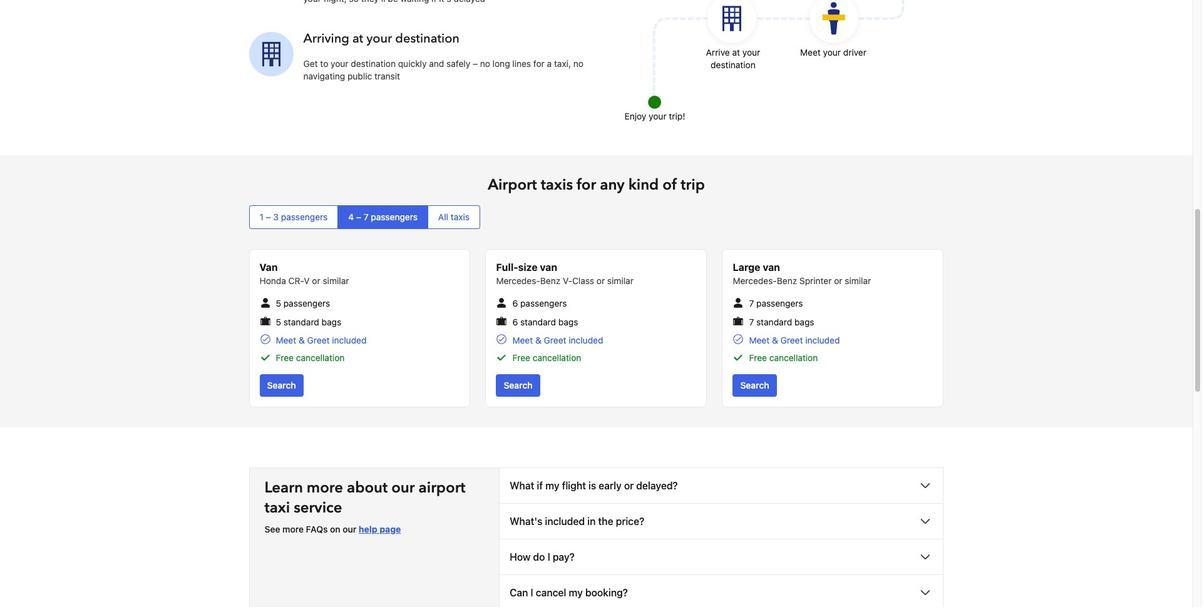Task type: locate. For each thing, give the bounding box(es) containing it.
7 right 4
[[364, 212, 369, 223]]

&
[[299, 335, 305, 346], [536, 335, 542, 346], [772, 335, 779, 346]]

1 horizontal spatial –
[[356, 212, 361, 223]]

0 horizontal spatial free cancellation
[[276, 353, 345, 363]]

what's included in the price?
[[510, 516, 645, 528]]

passengers up 7 standard bags
[[757, 298, 803, 309]]

meet for cr-
[[276, 335, 296, 346]]

arriving
[[304, 30, 350, 47]]

2 6 from the top
[[513, 317, 518, 327]]

1 standard from the left
[[284, 317, 319, 327]]

0 horizontal spatial meet & greet included
[[276, 335, 367, 346]]

free cancellation down 5 standard bags at the bottom
[[276, 353, 345, 363]]

1 mercedes- from the left
[[496, 276, 541, 287]]

meet down 6 standard bags
[[513, 335, 533, 346]]

similar right class
[[608, 276, 634, 287]]

2 horizontal spatial free
[[750, 353, 767, 363]]

2 no from the left
[[574, 59, 584, 69]]

how do i pay?
[[510, 552, 575, 563]]

my right cancel
[[569, 588, 583, 599]]

meet & greet included down 7 standard bags
[[750, 335, 840, 346]]

i right do
[[548, 552, 551, 563]]

5
[[276, 298, 281, 309], [276, 317, 281, 327]]

search
[[267, 380, 296, 391], [504, 380, 533, 391], [741, 380, 770, 391]]

price?
[[616, 516, 645, 528]]

0 horizontal spatial at
[[353, 30, 363, 47]]

arriving at your destination
[[304, 30, 460, 47]]

5 for 5 standard bags
[[276, 317, 281, 327]]

1 horizontal spatial free
[[513, 353, 531, 363]]

included down 7 standard bags
[[806, 335, 840, 346]]

your
[[367, 30, 392, 47], [743, 47, 761, 58], [823, 47, 841, 58], [331, 59, 349, 69], [649, 111, 667, 122]]

0 horizontal spatial no
[[480, 59, 490, 69]]

free cancellation down 6 standard bags
[[513, 353, 582, 363]]

or inside full-size van mercedes-benz v-class or similar
[[597, 276, 605, 287]]

0 vertical spatial our
[[392, 478, 415, 499]]

our right on
[[343, 524, 357, 535]]

meet down 5 standard bags at the bottom
[[276, 335, 296, 346]]

destination up the and
[[395, 30, 460, 47]]

my right if
[[546, 481, 560, 492]]

search for van
[[504, 380, 533, 391]]

my
[[546, 481, 560, 492], [569, 588, 583, 599]]

3 free cancellation from the left
[[750, 353, 818, 363]]

more right see
[[283, 524, 304, 535]]

included for mercedes-
[[806, 335, 840, 346]]

– right 1
[[266, 212, 271, 223]]

cancellation down 5 standard bags at the bottom
[[296, 353, 345, 363]]

0 horizontal spatial mercedes-
[[496, 276, 541, 287]]

1 meet & greet included from the left
[[276, 335, 367, 346]]

6 for 6 standard bags
[[513, 317, 518, 327]]

1 vertical spatial 7
[[750, 298, 754, 309]]

1 vertical spatial 6
[[513, 317, 518, 327]]

included left 'in'
[[545, 516, 585, 528]]

1 horizontal spatial our
[[392, 478, 415, 499]]

free down 6 standard bags
[[513, 353, 531, 363]]

– for 4 – 7 passengers
[[356, 212, 361, 223]]

standard for mercedes-
[[757, 317, 793, 327]]

van
[[540, 262, 558, 273], [763, 262, 781, 273]]

your left trip!
[[649, 111, 667, 122]]

0 horizontal spatial greet
[[307, 335, 330, 346]]

2 similar from the left
[[608, 276, 634, 287]]

3 free from the left
[[750, 353, 767, 363]]

6 down "6 passengers"
[[513, 317, 518, 327]]

similar inside large van mercedes-benz sprinter or similar
[[845, 276, 872, 287]]

1 benz from the left
[[541, 276, 561, 287]]

in
[[588, 516, 596, 528]]

2 horizontal spatial search button
[[733, 375, 777, 397]]

meet & greet included down 5 standard bags at the bottom
[[276, 335, 367, 346]]

2 5 from the top
[[276, 317, 281, 327]]

1 horizontal spatial mercedes-
[[733, 276, 777, 287]]

cancellation
[[296, 353, 345, 363], [533, 353, 582, 363], [770, 353, 818, 363]]

1 6 from the top
[[513, 298, 518, 309]]

0 horizontal spatial for
[[534, 59, 545, 69]]

benz left v-
[[541, 276, 561, 287]]

0 vertical spatial taxis
[[541, 175, 573, 196]]

greet for van
[[544, 335, 567, 346]]

1 greet from the left
[[307, 335, 330, 346]]

2 bags from the left
[[559, 317, 579, 327]]

destination inside get to your destination quickly and safely – no long lines for a taxi, no navigating public transit
[[351, 59, 396, 69]]

– for 1 – 3 passengers
[[266, 212, 271, 223]]

meet down 7 standard bags
[[750, 335, 770, 346]]

1 cancellation from the left
[[296, 353, 345, 363]]

our right about
[[392, 478, 415, 499]]

2 benz from the left
[[777, 276, 798, 287]]

greet down 6 standard bags
[[544, 335, 567, 346]]

1 horizontal spatial taxis
[[541, 175, 573, 196]]

mercedes- inside full-size van mercedes-benz v-class or similar
[[496, 276, 541, 287]]

2 meet & greet included from the left
[[513, 335, 604, 346]]

3 similar from the left
[[845, 276, 872, 287]]

cancellation down 6 standard bags
[[533, 353, 582, 363]]

0 vertical spatial 7
[[364, 212, 369, 223]]

2 search from the left
[[504, 380, 533, 391]]

sort results by element
[[249, 206, 944, 230]]

& for cr-
[[299, 335, 305, 346]]

benz up 7 passengers
[[777, 276, 798, 287]]

2 horizontal spatial standard
[[757, 317, 793, 327]]

5 down 5 passengers
[[276, 317, 281, 327]]

standard
[[284, 317, 319, 327], [521, 317, 556, 327], [757, 317, 793, 327]]

1 horizontal spatial for
[[577, 175, 596, 196]]

0 horizontal spatial bags
[[322, 317, 342, 327]]

2 standard from the left
[[521, 317, 556, 327]]

3 greet from the left
[[781, 335, 803, 346]]

3 & from the left
[[772, 335, 779, 346]]

van right size
[[540, 262, 558, 273]]

1 horizontal spatial my
[[569, 588, 583, 599]]

search button for cr-
[[260, 375, 304, 397]]

free cancellation down 7 standard bags
[[750, 353, 818, 363]]

airport
[[488, 175, 537, 196]]

3 bags from the left
[[795, 317, 815, 327]]

2 vertical spatial 7
[[750, 317, 754, 327]]

1 5 from the top
[[276, 298, 281, 309]]

1 horizontal spatial more
[[307, 478, 343, 499]]

2 horizontal spatial search
[[741, 380, 770, 391]]

1 horizontal spatial i
[[548, 552, 551, 563]]

cancellation down 7 standard bags
[[770, 353, 818, 363]]

search button for mercedes-
[[733, 375, 777, 397]]

what's
[[510, 516, 543, 528]]

honda
[[260, 276, 286, 287]]

delayed?
[[637, 481, 678, 492]]

similar inside van honda cr-v or similar
[[323, 276, 349, 287]]

& down 7 standard bags
[[772, 335, 779, 346]]

0 horizontal spatial taxis
[[451, 212, 470, 223]]

passengers for full-size van
[[521, 298, 567, 309]]

or right v
[[312, 276, 321, 287]]

5 standard bags
[[276, 317, 342, 327]]

free down 7 standard bags
[[750, 353, 767, 363]]

get to your destination quickly and safely – no long lines for a taxi, no navigating public transit
[[304, 59, 584, 82]]

1 & from the left
[[299, 335, 305, 346]]

1 horizontal spatial meet & greet included
[[513, 335, 604, 346]]

booking airport taxi image
[[643, 0, 906, 116], [249, 32, 293, 76]]

search button
[[260, 375, 304, 397], [496, 375, 540, 397], [733, 375, 777, 397]]

arrive
[[706, 47, 730, 58]]

or inside large van mercedes-benz sprinter or similar
[[835, 276, 843, 287]]

– right safely
[[473, 59, 478, 69]]

greet for mercedes-
[[781, 335, 803, 346]]

large van mercedes-benz sprinter or similar
[[733, 262, 872, 287]]

7 inside sort results by element
[[364, 212, 369, 223]]

3 search from the left
[[741, 380, 770, 391]]

3 search button from the left
[[733, 375, 777, 397]]

7 up 7 standard bags
[[750, 298, 754, 309]]

long
[[493, 59, 510, 69]]

airport taxis for any kind of trip
[[488, 175, 705, 196]]

1 horizontal spatial at
[[733, 47, 740, 58]]

2 horizontal spatial meet & greet included
[[750, 335, 840, 346]]

free cancellation for mercedes-
[[750, 353, 818, 363]]

2 mercedes- from the left
[[733, 276, 777, 287]]

3
[[273, 212, 279, 223]]

free down 5 standard bags at the bottom
[[276, 353, 294, 363]]

1 free cancellation from the left
[[276, 353, 345, 363]]

for
[[534, 59, 545, 69], [577, 175, 596, 196]]

meet & greet included down 6 standard bags
[[513, 335, 604, 346]]

passengers
[[281, 212, 328, 223], [371, 212, 418, 223], [284, 298, 330, 309], [521, 298, 567, 309], [757, 298, 803, 309]]

about
[[347, 478, 388, 499]]

2 horizontal spatial bags
[[795, 317, 815, 327]]

mercedes- down large on the top of page
[[733, 276, 777, 287]]

6 up 6 standard bags
[[513, 298, 518, 309]]

0 horizontal spatial –
[[266, 212, 271, 223]]

2 cancellation from the left
[[533, 353, 582, 363]]

1 horizontal spatial &
[[536, 335, 542, 346]]

or right sprinter
[[835, 276, 843, 287]]

passengers up 6 standard bags
[[521, 298, 567, 309]]

similar
[[323, 276, 349, 287], [608, 276, 634, 287], [845, 276, 872, 287]]

airport
[[419, 478, 466, 499]]

help
[[359, 524, 378, 535]]

your inside get to your destination quickly and safely – no long lines for a taxi, no navigating public transit
[[331, 59, 349, 69]]

0 horizontal spatial standard
[[284, 317, 319, 327]]

meet
[[801, 47, 821, 58], [276, 335, 296, 346], [513, 335, 533, 346], [750, 335, 770, 346]]

0 horizontal spatial similar
[[323, 276, 349, 287]]

more right the learn
[[307, 478, 343, 499]]

0 vertical spatial for
[[534, 59, 545, 69]]

your right to
[[331, 59, 349, 69]]

free
[[276, 353, 294, 363], [513, 353, 531, 363], [750, 353, 767, 363]]

standard down "6 passengers"
[[521, 317, 556, 327]]

learn more about our airport taxi service see more faqs on our help page
[[265, 478, 466, 535]]

greet down 5 standard bags at the bottom
[[307, 335, 330, 346]]

1 horizontal spatial no
[[574, 59, 584, 69]]

or right early
[[624, 481, 634, 492]]

0 vertical spatial 5
[[276, 298, 281, 309]]

1 vertical spatial my
[[569, 588, 583, 599]]

your up transit
[[367, 30, 392, 47]]

2 greet from the left
[[544, 335, 567, 346]]

0 horizontal spatial free
[[276, 353, 294, 363]]

– right 4
[[356, 212, 361, 223]]

1 horizontal spatial search
[[504, 380, 533, 391]]

passengers for van
[[284, 298, 330, 309]]

0 horizontal spatial search button
[[260, 375, 304, 397]]

6
[[513, 298, 518, 309], [513, 317, 518, 327]]

mercedes- inside large van mercedes-benz sprinter or similar
[[733, 276, 777, 287]]

included
[[332, 335, 367, 346], [569, 335, 604, 346], [806, 335, 840, 346], [545, 516, 585, 528]]

1 vertical spatial i
[[531, 588, 534, 599]]

passengers right 4
[[371, 212, 418, 223]]

1 free from the left
[[276, 353, 294, 363]]

benz
[[541, 276, 561, 287], [777, 276, 798, 287]]

1 horizontal spatial search button
[[496, 375, 540, 397]]

1 vertical spatial our
[[343, 524, 357, 535]]

destination for arrive at your destination
[[711, 60, 756, 70]]

0 vertical spatial more
[[307, 478, 343, 499]]

& down 6 standard bags
[[536, 335, 542, 346]]

bags
[[322, 317, 342, 327], [559, 317, 579, 327], [795, 317, 815, 327]]

greet for cr-
[[307, 335, 330, 346]]

1 horizontal spatial cancellation
[[533, 353, 582, 363]]

van right large on the top of page
[[763, 262, 781, 273]]

2 horizontal spatial cancellation
[[770, 353, 818, 363]]

more
[[307, 478, 343, 499], [283, 524, 304, 535]]

your right 'arrive'
[[743, 47, 761, 58]]

for left any
[[577, 175, 596, 196]]

2 horizontal spatial &
[[772, 335, 779, 346]]

free for cr-
[[276, 353, 294, 363]]

1 similar from the left
[[323, 276, 349, 287]]

to
[[320, 59, 328, 69]]

3 standard from the left
[[757, 317, 793, 327]]

for left a
[[534, 59, 545, 69]]

1 horizontal spatial standard
[[521, 317, 556, 327]]

bags down 5 passengers
[[322, 317, 342, 327]]

full-
[[496, 262, 519, 273]]

destination down 'arrive'
[[711, 60, 756, 70]]

bags down 7 passengers
[[795, 317, 815, 327]]

your inside arrive at your destination
[[743, 47, 761, 58]]

1 search from the left
[[267, 380, 296, 391]]

0 horizontal spatial cancellation
[[296, 353, 345, 363]]

i right the can
[[531, 588, 534, 599]]

no
[[480, 59, 490, 69], [574, 59, 584, 69]]

search for mercedes-
[[741, 380, 770, 391]]

greet down 7 standard bags
[[781, 335, 803, 346]]

0 horizontal spatial booking airport taxi image
[[249, 32, 293, 76]]

0 horizontal spatial &
[[299, 335, 305, 346]]

of
[[663, 175, 677, 196]]

no left long
[[480, 59, 490, 69]]

2 free from the left
[[513, 353, 531, 363]]

1 search button from the left
[[260, 375, 304, 397]]

or
[[312, 276, 321, 287], [597, 276, 605, 287], [835, 276, 843, 287], [624, 481, 634, 492]]

1 horizontal spatial greet
[[544, 335, 567, 346]]

0 vertical spatial i
[[548, 552, 551, 563]]

1 vertical spatial more
[[283, 524, 304, 535]]

similar right v
[[323, 276, 349, 287]]

driver
[[844, 47, 867, 58]]

taxis right airport
[[541, 175, 573, 196]]

0 horizontal spatial our
[[343, 524, 357, 535]]

standard down 5 passengers
[[284, 317, 319, 327]]

the
[[599, 516, 614, 528]]

standard down 7 passengers
[[757, 317, 793, 327]]

at right 'arrive'
[[733, 47, 740, 58]]

0 horizontal spatial van
[[540, 262, 558, 273]]

standard for cr-
[[284, 317, 319, 327]]

mercedes-
[[496, 276, 541, 287], [733, 276, 777, 287]]

meet for mercedes-
[[750, 335, 770, 346]]

1 horizontal spatial free cancellation
[[513, 353, 582, 363]]

1 vertical spatial 5
[[276, 317, 281, 327]]

7 down 7 passengers
[[750, 317, 754, 327]]

included down 5 standard bags at the bottom
[[332, 335, 367, 346]]

meet & greet included for cr-
[[276, 335, 367, 346]]

2 horizontal spatial greet
[[781, 335, 803, 346]]

1 horizontal spatial booking airport taxi image
[[643, 0, 906, 116]]

5 down honda
[[276, 298, 281, 309]]

1 horizontal spatial bags
[[559, 317, 579, 327]]

3 cancellation from the left
[[770, 353, 818, 363]]

cancellation for van
[[533, 353, 582, 363]]

at right arriving
[[353, 30, 363, 47]]

service
[[294, 498, 342, 519]]

7 passengers
[[750, 298, 803, 309]]

2 horizontal spatial free cancellation
[[750, 353, 818, 363]]

free for mercedes-
[[750, 353, 767, 363]]

bags down "6 passengers"
[[559, 317, 579, 327]]

included down 6 standard bags
[[569, 335, 604, 346]]

1 horizontal spatial van
[[763, 262, 781, 273]]

1 horizontal spatial benz
[[777, 276, 798, 287]]

2 van from the left
[[763, 262, 781, 273]]

meet & greet included
[[276, 335, 367, 346], [513, 335, 604, 346], [750, 335, 840, 346]]

all
[[438, 212, 449, 223]]

2 search button from the left
[[496, 375, 540, 397]]

1 bags from the left
[[322, 317, 342, 327]]

2 & from the left
[[536, 335, 542, 346]]

0 vertical spatial my
[[546, 481, 560, 492]]

1 horizontal spatial similar
[[608, 276, 634, 287]]

0 horizontal spatial search
[[267, 380, 296, 391]]

0 vertical spatial 6
[[513, 298, 518, 309]]

1 vertical spatial taxis
[[451, 212, 470, 223]]

destination up public
[[351, 59, 396, 69]]

1 van from the left
[[540, 262, 558, 273]]

taxi
[[265, 498, 290, 519]]

similar right sprinter
[[845, 276, 872, 287]]

5 for 5 passengers
[[276, 298, 281, 309]]

2 free cancellation from the left
[[513, 353, 582, 363]]

2 horizontal spatial –
[[473, 59, 478, 69]]

2 horizontal spatial similar
[[845, 276, 872, 287]]

i
[[548, 552, 551, 563], [531, 588, 534, 599]]

7 for 7 passengers
[[750, 298, 754, 309]]

taxis right all at the left top of page
[[451, 212, 470, 223]]

passengers up 5 standard bags at the bottom
[[284, 298, 330, 309]]

taxis inside sort results by element
[[451, 212, 470, 223]]

0 horizontal spatial benz
[[541, 276, 561, 287]]

at inside arrive at your destination
[[733, 47, 740, 58]]

taxis
[[541, 175, 573, 196], [451, 212, 470, 223]]

navigating
[[304, 71, 345, 82]]

greet
[[307, 335, 330, 346], [544, 335, 567, 346], [781, 335, 803, 346]]

destination inside arrive at your destination
[[711, 60, 756, 70]]

mercedes- down size
[[496, 276, 541, 287]]

taxi,
[[554, 59, 571, 69]]

3 meet & greet included from the left
[[750, 335, 840, 346]]

free cancellation
[[276, 353, 345, 363], [513, 353, 582, 363], [750, 353, 818, 363]]

0 horizontal spatial i
[[531, 588, 534, 599]]

no right taxi,
[[574, 59, 584, 69]]

van inside large van mercedes-benz sprinter or similar
[[763, 262, 781, 273]]

or right class
[[597, 276, 605, 287]]

– inside get to your destination quickly and safely – no long lines for a taxi, no navigating public transit
[[473, 59, 478, 69]]

& down 5 standard bags at the bottom
[[299, 335, 305, 346]]



Task type: vqa. For each thing, say whether or not it's contained in the screenshot.


Task type: describe. For each thing, give the bounding box(es) containing it.
lines
[[513, 59, 531, 69]]

0 horizontal spatial my
[[546, 481, 560, 492]]

1
[[260, 212, 264, 223]]

cancellation for cr-
[[296, 353, 345, 363]]

class
[[573, 276, 595, 287]]

what's included in the price? button
[[500, 504, 944, 539]]

1 no from the left
[[480, 59, 490, 69]]

large
[[733, 262, 761, 273]]

v
[[304, 276, 310, 287]]

early
[[599, 481, 622, 492]]

pay?
[[553, 552, 575, 563]]

similar inside full-size van mercedes-benz v-class or similar
[[608, 276, 634, 287]]

search button for van
[[496, 375, 540, 397]]

or inside the what if my flight is early or delayed? dropdown button
[[624, 481, 634, 492]]

bags for cr-
[[322, 317, 342, 327]]

quickly
[[398, 59, 427, 69]]

cr-
[[289, 276, 304, 287]]

meet & greet included for mercedes-
[[750, 335, 840, 346]]

meet for van
[[513, 335, 533, 346]]

6 standard bags
[[513, 317, 579, 327]]

at for arriving
[[353, 30, 363, 47]]

see
[[265, 524, 280, 535]]

what
[[510, 481, 535, 492]]

public
[[348, 71, 372, 82]]

destination for get to your destination quickly and safely – no long lines for a taxi, no navigating public transit
[[351, 59, 396, 69]]

1 – 3 passengers
[[260, 212, 328, 223]]

free cancellation for van
[[513, 353, 582, 363]]

6 passengers
[[513, 298, 567, 309]]

can
[[510, 588, 528, 599]]

& for van
[[536, 335, 542, 346]]

what if my flight is early or delayed?
[[510, 481, 678, 492]]

your for arriving at your destination
[[367, 30, 392, 47]]

for inside get to your destination quickly and safely – no long lines for a taxi, no navigating public transit
[[534, 59, 545, 69]]

included for cr-
[[332, 335, 367, 346]]

what if my flight is early or delayed? button
[[500, 469, 944, 504]]

enjoy
[[625, 111, 647, 122]]

can i cancel my booking?
[[510, 588, 628, 599]]

free for van
[[513, 353, 531, 363]]

i inside "can i cancel my booking?" dropdown button
[[531, 588, 534, 599]]

trip
[[681, 175, 705, 196]]

is
[[589, 481, 596, 492]]

taxis for all
[[451, 212, 470, 223]]

trip!
[[669, 111, 686, 122]]

cancel
[[536, 588, 567, 599]]

booking?
[[586, 588, 628, 599]]

standard for van
[[521, 317, 556, 327]]

bags for van
[[559, 317, 579, 327]]

i inside how do i pay? dropdown button
[[548, 552, 551, 563]]

included inside 'dropdown button'
[[545, 516, 585, 528]]

4 – 7 passengers
[[349, 212, 418, 223]]

if
[[537, 481, 543, 492]]

do
[[533, 552, 545, 563]]

free cancellation for cr-
[[276, 353, 345, 363]]

all taxis
[[438, 212, 470, 223]]

size
[[519, 262, 538, 273]]

7 standard bags
[[750, 317, 815, 327]]

bags for mercedes-
[[795, 317, 815, 327]]

on
[[330, 524, 341, 535]]

6 for 6 passengers
[[513, 298, 518, 309]]

meet & greet included for van
[[513, 335, 604, 346]]

1 vertical spatial for
[[577, 175, 596, 196]]

can i cancel my booking? button
[[500, 576, 944, 608]]

meet your driver
[[801, 47, 867, 58]]

kind
[[629, 175, 659, 196]]

any
[[600, 175, 625, 196]]

and
[[429, 59, 444, 69]]

arrive at your destination
[[706, 47, 761, 70]]

your for arrive at your destination
[[743, 47, 761, 58]]

van inside full-size van mercedes-benz v-class or similar
[[540, 262, 558, 273]]

your for get to your destination quickly and safely – no long lines for a taxi, no navigating public transit
[[331, 59, 349, 69]]

taxis for airport
[[541, 175, 573, 196]]

benz inside full-size van mercedes-benz v-class or similar
[[541, 276, 561, 287]]

how do i pay? button
[[500, 540, 944, 575]]

cancellation for mercedes-
[[770, 353, 818, 363]]

benz inside large van mercedes-benz sprinter or similar
[[777, 276, 798, 287]]

safely
[[447, 59, 471, 69]]

transit
[[375, 71, 400, 82]]

0 horizontal spatial more
[[283, 524, 304, 535]]

get
[[304, 59, 318, 69]]

& for mercedes-
[[772, 335, 779, 346]]

flight
[[562, 481, 586, 492]]

faqs
[[306, 524, 328, 535]]

van honda cr-v or similar
[[260, 262, 349, 287]]

v-
[[563, 276, 573, 287]]

search for cr-
[[267, 380, 296, 391]]

how
[[510, 552, 531, 563]]

included for van
[[569, 335, 604, 346]]

sprinter
[[800, 276, 832, 287]]

7 for 7 standard bags
[[750, 317, 754, 327]]

4
[[349, 212, 354, 223]]

help page link
[[359, 524, 401, 535]]

van
[[260, 262, 278, 273]]

passengers right 3 in the top left of the page
[[281, 212, 328, 223]]

at for arrive
[[733, 47, 740, 58]]

your left driver
[[823, 47, 841, 58]]

meet left driver
[[801, 47, 821, 58]]

or inside van honda cr-v or similar
[[312, 276, 321, 287]]

page
[[380, 524, 401, 535]]

passengers for large van
[[757, 298, 803, 309]]

5 passengers
[[276, 298, 330, 309]]

enjoy your trip!
[[625, 111, 686, 122]]

full-size van mercedes-benz v-class or similar
[[496, 262, 634, 287]]

destination for arriving at your destination
[[395, 30, 460, 47]]

a
[[547, 59, 552, 69]]

learn
[[265, 478, 303, 499]]



